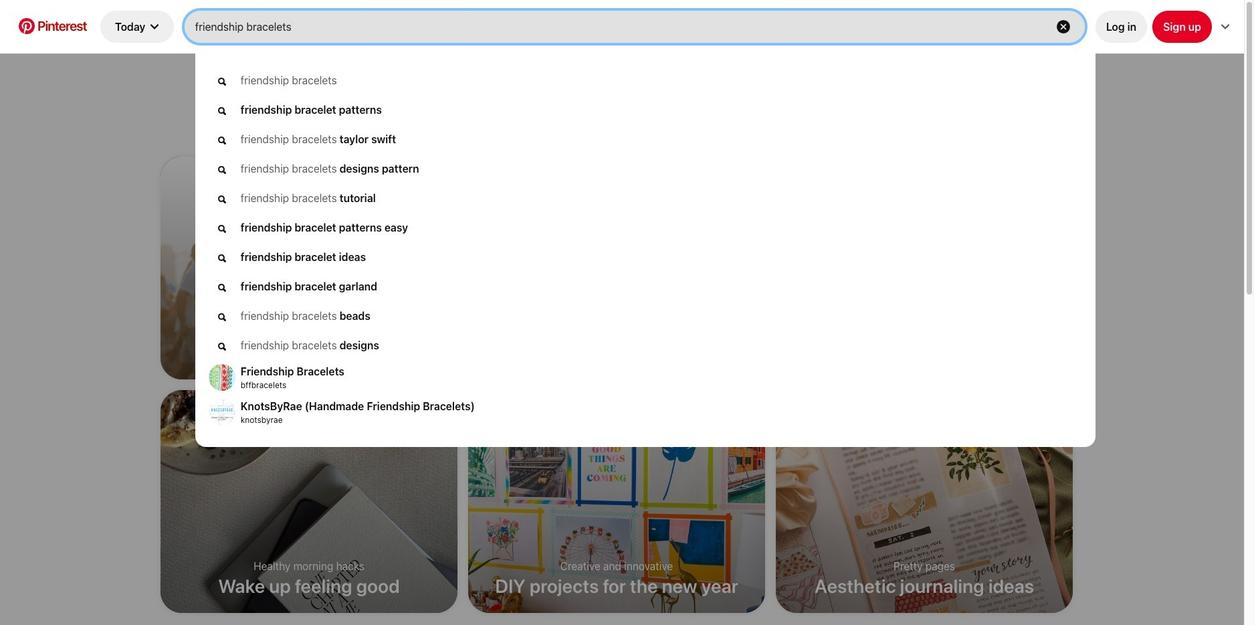 Task type: locate. For each thing, give the bounding box(es) containing it.
pinterest image
[[19, 18, 35, 34]]

Search text field
[[195, 11, 1040, 43]]



Task type: vqa. For each thing, say whether or not it's contained in the screenshot.
have corresponding to You don't have any ad accounts Create or request access to an ad account to promote Pins and create campaigns
no



